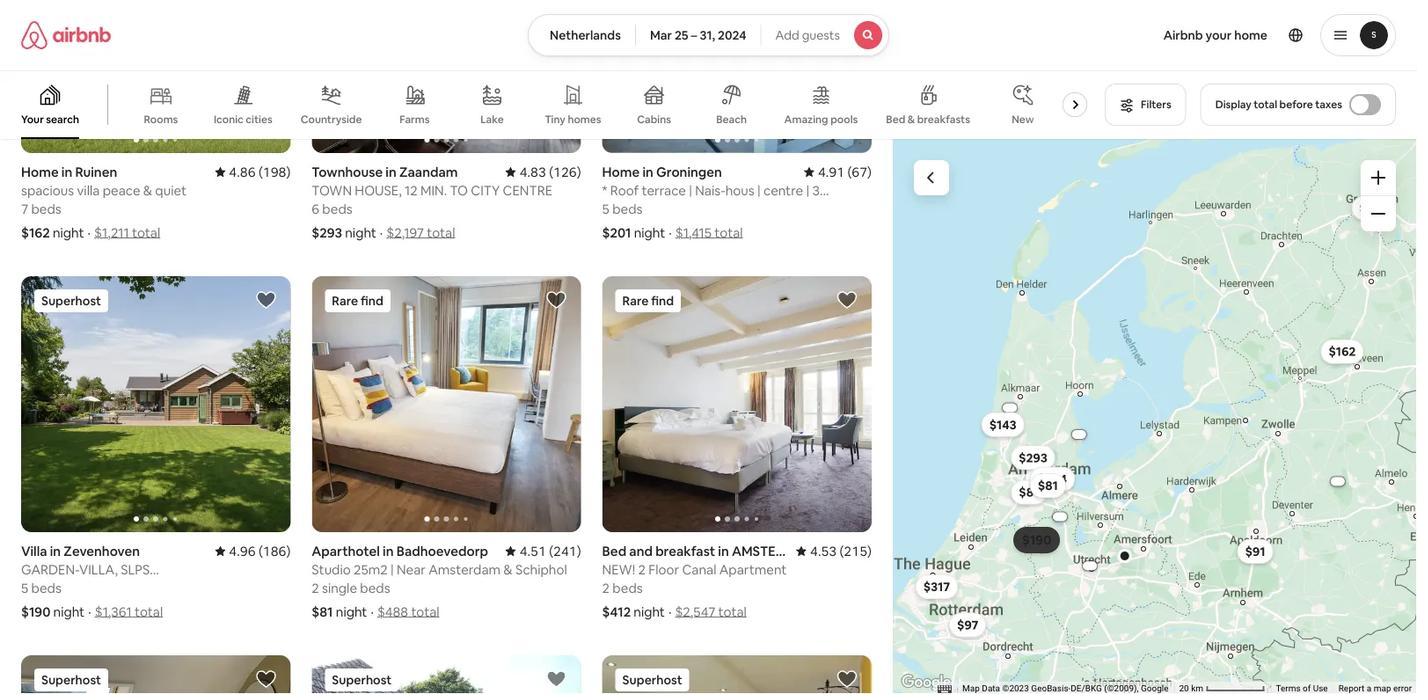 Task type: locate. For each thing, give the bounding box(es) containing it.
· left '$488'
[[371, 603, 374, 620]]

$190 down villa
[[21, 603, 51, 620]]

0 vertical spatial &
[[908, 113, 915, 126]]

$201 down 'home in groningen'
[[602, 224, 631, 241]]

in up |
[[383, 542, 394, 560]]

2 down 'new!'
[[602, 579, 610, 596]]

0 horizontal spatial $162
[[21, 224, 50, 241]]

google map
showing 34 stays. region
[[893, 139, 1417, 694]]

city
[[471, 182, 500, 199]]

in inside aparthotel in badhoevedorp studio 25m2 | near amsterdam & schiphol 2 single beds $81 night · $488 total
[[383, 542, 394, 560]]

0 horizontal spatial $190
[[21, 603, 51, 620]]

2 left single
[[312, 579, 319, 596]]

$1,361 total button
[[95, 603, 163, 620]]

none search field containing netherlands
[[528, 14, 889, 56]]

4.51 (241)
[[520, 542, 581, 560]]

$81 inside $81 $412
[[1019, 485, 1039, 500]]

0 horizontal spatial $412
[[602, 603, 631, 620]]

$317
[[924, 579, 950, 595]]

5 inside 5 beds $190 night · $1,361 total
[[21, 579, 28, 596]]

7
[[21, 200, 28, 217]]

1 horizontal spatial home
[[602, 163, 640, 180]]

night down "floor"
[[634, 603, 665, 620]]

cities
[[246, 112, 272, 126]]

0 horizontal spatial &
[[143, 182, 152, 199]]

0 horizontal spatial 2
[[312, 579, 319, 596]]

new! 2 floor canal apartment 2 beds $412 night · $2,547 total
[[602, 561, 787, 620]]

night left the $1,211
[[53, 224, 84, 241]]

$293
[[312, 224, 342, 241], [1019, 450, 1048, 466]]

20 km button
[[1174, 682, 1271, 694]]

$162 inside home in ruinen spacious villa peace & quiet 7 beds $162 night · $1,211 total
[[21, 224, 50, 241]]

· left the $1,211
[[88, 224, 91, 241]]

$81 $412
[[1019, 471, 1061, 500]]

(©2009),
[[1104, 683, 1139, 694]]

breakfasts
[[917, 113, 970, 126]]

total right the $1,361
[[135, 603, 163, 620]]

total right $2,197
[[427, 224, 455, 241]]

$81 inside aparthotel in badhoevedorp studio 25m2 | near amsterdam & schiphol 2 single beds $81 night · $488 total
[[312, 603, 333, 620]]

$264 button
[[1030, 467, 1075, 491]]

& right bed
[[908, 113, 915, 126]]

5 down 'home in groningen'
[[602, 200, 610, 217]]

quiet
[[155, 182, 187, 199]]

total
[[1254, 98, 1278, 111], [132, 224, 160, 241], [427, 224, 455, 241], [715, 224, 743, 241], [135, 603, 163, 620], [411, 603, 440, 620], [718, 603, 747, 620]]

5 for 5 beds $201 night · $1,415 total
[[602, 200, 610, 217]]

your search
[[21, 113, 79, 126]]

group
[[0, 70, 1095, 139], [21, 276, 291, 532], [312, 276, 581, 532], [602, 276, 872, 532], [21, 655, 291, 694], [312, 655, 581, 694], [602, 655, 872, 694]]

night left the $1,361
[[53, 603, 85, 620]]

$81 for $81
[[1038, 478, 1058, 494]]

airbnb
[[1164, 27, 1203, 43]]

1 horizontal spatial 2
[[602, 579, 610, 596]]

peace
[[103, 182, 140, 199]]

5 down villa
[[21, 579, 28, 596]]

in for groningen
[[643, 163, 654, 180]]

beds down villa
[[31, 579, 61, 596]]

0 vertical spatial $190
[[1023, 532, 1051, 548]]

terms of use
[[1276, 683, 1328, 694]]

display total before taxes button
[[1201, 84, 1396, 126]]

total inside button
[[1254, 98, 1278, 111]]

1 vertical spatial $201
[[602, 224, 631, 241]]

home for home in groningen
[[602, 163, 640, 180]]

None search field
[[528, 14, 889, 56]]

beds down 25m2
[[360, 579, 390, 596]]

spacious
[[21, 182, 74, 199]]

aparthotel in badhoevedorp studio 25m2 | near amsterdam & schiphol 2 single beds $81 night · $488 total
[[312, 542, 567, 620]]

1 vertical spatial &
[[143, 182, 152, 199]]

total left before
[[1254, 98, 1278, 111]]

new!
[[602, 561, 635, 578]]

$201 inside button
[[1360, 200, 1387, 216]]

2 horizontal spatial 2
[[638, 561, 646, 578]]

1 horizontal spatial $293
[[1019, 450, 1048, 466]]

4.96 (186)
[[229, 542, 291, 560]]

in for ruinen
[[61, 163, 72, 180]]

&
[[908, 113, 915, 126], [143, 182, 152, 199], [504, 561, 513, 578]]

$412 down $293 "button"
[[1034, 471, 1061, 487]]

5 beds $190 night · $1,361 total
[[21, 579, 163, 620]]

in left groningen
[[643, 163, 654, 180]]

total right $2,547
[[718, 603, 747, 620]]

beds
[[31, 200, 61, 217], [322, 200, 352, 217], [612, 200, 643, 217], [31, 579, 61, 596], [360, 579, 390, 596], [613, 579, 643, 596]]

· inside 5 beds $190 night · $1,361 total
[[88, 603, 91, 620]]

home right '(126)'
[[602, 163, 640, 180]]

your
[[21, 113, 44, 126]]

· left the $1,361
[[88, 603, 91, 620]]

studio
[[312, 561, 351, 578]]

· inside the new! 2 floor canal apartment 2 beds $412 night · $2,547 total
[[669, 603, 672, 620]]

0 vertical spatial $162
[[21, 224, 50, 241]]

2 left "floor"
[[638, 561, 646, 578]]

· left $2,197
[[380, 224, 383, 241]]

total right $1,415
[[715, 224, 743, 241]]

tiny homes
[[545, 113, 601, 126]]

& left quiet
[[143, 182, 152, 199]]

zoom in image
[[1372, 171, 1386, 185]]

12
[[405, 182, 418, 199]]

home for home in ruinen spacious villa peace & quiet 7 beds $162 night · $1,211 total
[[21, 163, 59, 180]]

· inside home in ruinen spacious villa peace & quiet 7 beds $162 night · $1,211 total
[[88, 224, 91, 241]]

$81 button
[[1030, 473, 1066, 498], [1011, 480, 1047, 505]]

1 vertical spatial $412
[[602, 603, 631, 620]]

profile element
[[911, 0, 1396, 70]]

iconic
[[214, 112, 244, 126]]

· left $2,547
[[669, 603, 672, 620]]

1 vertical spatial $190
[[21, 603, 51, 620]]

& left schiphol
[[504, 561, 513, 578]]

1 horizontal spatial 5
[[602, 200, 610, 217]]

home inside home in ruinen spacious villa peace & quiet 7 beds $162 night · $1,211 total
[[21, 163, 59, 180]]

1 vertical spatial $293
[[1019, 450, 1048, 466]]

5 for 5 beds $190 night · $1,361 total
[[21, 579, 28, 596]]

townhouse in zaandam town house, 12 min. to city centre 6 beds $293 night · $2,197 total
[[312, 163, 553, 241]]

apartment
[[719, 561, 787, 578]]

0 horizontal spatial home
[[21, 163, 59, 180]]

· inside 5 beds $201 night · $1,415 total
[[669, 224, 672, 241]]

beds down "town"
[[322, 200, 352, 217]]

google image
[[897, 671, 955, 694]]

tiny
[[545, 113, 566, 126]]

1 horizontal spatial $162
[[1329, 344, 1356, 360]]

ruinen
[[75, 163, 117, 180]]

beds down spacious
[[31, 200, 61, 217]]

1 horizontal spatial $201
[[1360, 200, 1387, 216]]

add
[[776, 27, 799, 43]]

town
[[312, 182, 352, 199]]

0 horizontal spatial $293
[[312, 224, 342, 241]]

2 vertical spatial &
[[504, 561, 513, 578]]

amazing
[[784, 113, 828, 126]]

$190 down $81 $412
[[1023, 532, 1051, 548]]

use
[[1313, 683, 1328, 694]]

home up spacious
[[21, 163, 59, 180]]

in inside townhouse in zaandam town house, 12 min. to city centre 6 beds $293 night · $2,197 total
[[386, 163, 397, 180]]

· left $1,415
[[669, 224, 672, 241]]

$412 inside the new! 2 floor canal apartment 2 beds $412 night · $2,547 total
[[602, 603, 631, 620]]

map data ©2023 geobasis-de/bkg (©2009), google
[[963, 683, 1169, 694]]

0 vertical spatial $412
[[1034, 471, 1061, 487]]

0 horizontal spatial $201
[[602, 224, 631, 241]]

$293 up '$412' button
[[1019, 450, 1048, 466]]

$293 down 6
[[312, 224, 342, 241]]

$488 total button
[[377, 603, 440, 620]]

in inside home in ruinen spacious villa peace & quiet 7 beds $162 night · $1,211 total
[[61, 163, 72, 180]]

2 home from the left
[[602, 163, 640, 180]]

0 vertical spatial $201
[[1360, 200, 1387, 216]]

mar 25 – 31, 2024
[[650, 27, 747, 43]]

zoom out image
[[1372, 207, 1386, 221]]

filters
[[1141, 98, 1172, 111]]

$201 down zoom in image
[[1360, 200, 1387, 216]]

$162 inside button
[[1329, 344, 1356, 360]]

2 horizontal spatial &
[[908, 113, 915, 126]]

guests
[[802, 27, 840, 43]]

in up house,
[[386, 163, 397, 180]]

add to wishlist: room in amsterdam image
[[255, 669, 277, 690]]

$143
[[990, 417, 1017, 433]]

1 vertical spatial 5
[[21, 579, 28, 596]]

1 horizontal spatial $412
[[1034, 471, 1061, 487]]

$412 down 'new!'
[[602, 603, 631, 620]]

night down single
[[336, 603, 367, 620]]

night left $1,415
[[634, 224, 665, 241]]

airbnb your home
[[1164, 27, 1268, 43]]

1 horizontal spatial $190
[[1023, 532, 1051, 548]]

$81
[[1038, 478, 1058, 494], [1019, 485, 1039, 500], [312, 603, 333, 620]]

keyboard shortcuts image
[[938, 685, 952, 694]]

total right the $1,211
[[132, 224, 160, 241]]

1 home from the left
[[21, 163, 59, 180]]

km
[[1191, 683, 1204, 694]]

1 vertical spatial $162
[[1329, 344, 1356, 360]]

$91
[[1245, 544, 1266, 559]]

mar
[[650, 27, 672, 43]]

0 horizontal spatial 5
[[21, 579, 28, 596]]

report a map error
[[1339, 683, 1412, 694]]

4.91 (67)
[[818, 163, 872, 180]]

night inside the new! 2 floor canal apartment 2 beds $412 night · $2,547 total
[[634, 603, 665, 620]]

new
[[1012, 113, 1034, 126]]

beds down 'home in groningen'
[[612, 200, 643, 217]]

$190
[[1023, 532, 1051, 548], [21, 603, 51, 620]]

5 beds $201 night · $1,415 total
[[602, 200, 743, 241]]

in right villa
[[50, 542, 61, 560]]

20
[[1179, 683, 1189, 694]]

0 vertical spatial 5
[[602, 200, 610, 217]]

lake
[[481, 113, 504, 126]]

$201
[[1360, 200, 1387, 216], [602, 224, 631, 241]]

2024
[[718, 27, 747, 43]]

night left $2,197
[[345, 224, 376, 241]]

4.83 out of 5 average rating,  126 reviews image
[[506, 163, 581, 180]]

filters button
[[1105, 84, 1187, 126]]

near
[[397, 561, 426, 578]]

in up spacious
[[61, 163, 72, 180]]

(241)
[[549, 542, 581, 560]]

4.51 out of 5 average rating,  241 reviews image
[[506, 542, 581, 560]]

0 vertical spatial $293
[[312, 224, 342, 241]]

in for badhoevedorp
[[383, 542, 394, 560]]

1 horizontal spatial &
[[504, 561, 513, 578]]

total right '$488'
[[411, 603, 440, 620]]

4.91 out of 5 average rating,  67 reviews image
[[804, 163, 872, 180]]

$201 inside 5 beds $201 night · $1,415 total
[[602, 224, 631, 241]]

20 km
[[1179, 683, 1206, 694]]

total inside 5 beds $201 night · $1,415 total
[[715, 224, 743, 241]]

map
[[1374, 683, 1391, 694]]

5 inside 5 beds $201 night · $1,415 total
[[602, 200, 610, 217]]

beds down 'new!'
[[613, 579, 643, 596]]

& inside aparthotel in badhoevedorp studio 25m2 | near amsterdam & schiphol 2 single beds $81 night · $488 total
[[504, 561, 513, 578]]

night
[[53, 224, 84, 241], [345, 224, 376, 241], [634, 224, 665, 241], [53, 603, 85, 620], [336, 603, 367, 620], [634, 603, 665, 620]]

$162
[[21, 224, 50, 241], [1329, 344, 1356, 360]]

home in ruinen spacious villa peace & quiet 7 beds $162 night · $1,211 total
[[21, 163, 187, 241]]



Task type: describe. For each thing, give the bounding box(es) containing it.
badhoevedorp
[[397, 542, 488, 560]]

iconic cities
[[214, 112, 272, 126]]

total inside aparthotel in badhoevedorp studio 25m2 | near amsterdam & schiphol 2 single beds $81 night · $488 total
[[411, 603, 440, 620]]

home
[[1235, 27, 1268, 43]]

$1,415
[[675, 224, 712, 241]]

search
[[46, 113, 79, 126]]

|
[[391, 561, 394, 578]]

data
[[982, 683, 1000, 694]]

(186)
[[259, 542, 291, 560]]

$264
[[1038, 471, 1067, 487]]

total inside townhouse in zaandam town house, 12 min. to city centre 6 beds $293 night · $2,197 total
[[427, 224, 455, 241]]

beds inside townhouse in zaandam town house, 12 min. to city centre 6 beds $293 night · $2,197 total
[[322, 200, 352, 217]]

single
[[322, 579, 357, 596]]

terms
[[1276, 683, 1301, 694]]

homes
[[568, 113, 601, 126]]

floor
[[649, 561, 679, 578]]

$2,547
[[675, 603, 716, 620]]

4.53
[[810, 542, 837, 560]]

total inside 5 beds $190 night · $1,361 total
[[135, 603, 163, 620]]

google
[[1141, 683, 1169, 694]]

groningen
[[656, 163, 722, 180]]

beds inside 5 beds $201 night · $1,415 total
[[612, 200, 643, 217]]

beds inside aparthotel in badhoevedorp studio 25m2 | near amsterdam & schiphol 2 single beds $81 night · $488 total
[[360, 579, 390, 596]]

$190 inside 5 beds $190 night · $1,361 total
[[21, 603, 51, 620]]

report
[[1339, 683, 1365, 694]]

$190 inside $190 button
[[1023, 532, 1051, 548]]

zaandam
[[399, 163, 458, 180]]

airbnb your home link
[[1153, 17, 1278, 54]]

villa
[[77, 182, 100, 199]]

before
[[1280, 98, 1313, 111]]

night inside 5 beds $190 night · $1,361 total
[[53, 603, 85, 620]]

map
[[963, 683, 980, 694]]

& inside home in ruinen spacious villa peace & quiet 7 beds $162 night · $1,211 total
[[143, 182, 152, 199]]

zevenhoven
[[64, 542, 140, 560]]

(215)
[[840, 542, 872, 560]]

2 inside aparthotel in badhoevedorp studio 25m2 | near amsterdam & schiphol 2 single beds $81 night · $488 total
[[312, 579, 319, 596]]

$293 button
[[1011, 445, 1056, 470]]

netherlands
[[550, 27, 621, 43]]

pools
[[831, 113, 858, 126]]

villa
[[21, 542, 47, 560]]

min.
[[421, 182, 447, 199]]

terms of use link
[[1276, 683, 1328, 694]]

geobasis-
[[1031, 683, 1071, 694]]

beds inside 5 beds $190 night · $1,361 total
[[31, 579, 61, 596]]

$97
[[957, 617, 979, 633]]

(198)
[[259, 163, 291, 180]]

house,
[[355, 182, 402, 199]]

in for zaandam
[[386, 163, 397, 180]]

canal
[[682, 561, 717, 578]]

$412 inside $81 $412
[[1034, 471, 1061, 487]]

beach
[[716, 113, 747, 126]]

aparthotel
[[312, 542, 380, 560]]

4.86 (198)
[[229, 163, 291, 180]]

night inside townhouse in zaandam town house, 12 min. to city centre 6 beds $293 night · $2,197 total
[[345, 224, 376, 241]]

4.53 out of 5 average rating,  215 reviews image
[[796, 542, 872, 560]]

in for zevenhoven
[[50, 542, 61, 560]]

total inside the new! 2 floor canal apartment 2 beds $412 night · $2,547 total
[[718, 603, 747, 620]]

4.96
[[229, 542, 256, 560]]

bed & breakfasts
[[886, 113, 970, 126]]

report a map error link
[[1339, 683, 1412, 694]]

error
[[1394, 683, 1412, 694]]

to
[[450, 182, 468, 199]]

31,
[[700, 27, 715, 43]]

$91 button
[[1238, 539, 1274, 564]]

4.83
[[520, 163, 546, 180]]

$488
[[377, 603, 408, 620]]

$2,197 total button
[[387, 224, 455, 241]]

centre
[[503, 182, 553, 199]]

4.91
[[818, 163, 845, 180]]

$1,211
[[94, 224, 129, 241]]

add to wishlist: home in haarle image
[[546, 669, 567, 690]]

4.51
[[520, 542, 546, 560]]

night inside home in ruinen spacious villa peace & quiet 7 beds $162 night · $1,211 total
[[53, 224, 84, 241]]

mar 25 – 31, 2024 button
[[635, 14, 761, 56]]

$293 inside townhouse in zaandam town house, 12 min. to city centre 6 beds $293 night · $2,197 total
[[312, 224, 342, 241]]

$293 inside "button"
[[1019, 450, 1048, 466]]

$317 button
[[916, 575, 958, 599]]

a
[[1367, 683, 1372, 694]]

add to wishlist: room in amsterdam image
[[837, 669, 858, 690]]

add guests button
[[761, 14, 889, 56]]

4.86 out of 5 average rating,  198 reviews image
[[215, 163, 291, 180]]

$81 for $81 $412
[[1019, 485, 1039, 500]]

©2023
[[1002, 683, 1029, 694]]

night inside 5 beds $201 night · $1,415 total
[[634, 224, 665, 241]]

farms
[[400, 113, 430, 126]]

townhouse
[[312, 163, 383, 180]]

total inside home in ruinen spacious villa peace & quiet 7 beds $162 night · $1,211 total
[[132, 224, 160, 241]]

(126)
[[549, 163, 581, 180]]

$2,197
[[387, 224, 424, 241]]

$97 button
[[949, 613, 986, 637]]

amazing pools
[[784, 113, 858, 126]]

taxes
[[1315, 98, 1343, 111]]

beds inside the new! 2 floor canal apartment 2 beds $412 night · $2,547 total
[[613, 579, 643, 596]]

villa in zevenhoven
[[21, 542, 140, 560]]

your
[[1206, 27, 1232, 43]]

de/bkg
[[1071, 683, 1102, 694]]

group containing iconic cities
[[0, 70, 1095, 139]]

amsterdam
[[429, 561, 501, 578]]

$2,547 total button
[[675, 603, 747, 620]]

night inside aparthotel in badhoevedorp studio 25m2 | near amsterdam & schiphol 2 single beds $81 night · $488 total
[[336, 603, 367, 620]]

beds inside home in ruinen spacious villa peace & quiet 7 beds $162 night · $1,211 total
[[31, 200, 61, 217]]

· inside townhouse in zaandam town house, 12 min. to city centre 6 beds $293 night · $2,197 total
[[380, 224, 383, 241]]

4.96 out of 5 average rating,  186 reviews image
[[215, 542, 291, 560]]

add to wishlist: bed and breakfast in amsterdam image
[[837, 289, 858, 311]]

25m2
[[354, 561, 388, 578]]

add to wishlist: villa in zevenhoven image
[[255, 289, 277, 311]]

$162 button
[[1321, 339, 1364, 364]]

home in groningen
[[602, 163, 722, 180]]

$412 button
[[1026, 467, 1068, 491]]

25
[[675, 27, 689, 43]]

· inside aparthotel in badhoevedorp studio 25m2 | near amsterdam & schiphol 2 single beds $81 night · $488 total
[[371, 603, 374, 620]]

add to wishlist: aparthotel in badhoevedorp image
[[546, 289, 567, 311]]

display total before taxes
[[1216, 98, 1343, 111]]



Task type: vqa. For each thing, say whether or not it's contained in the screenshot.
leftmost · 1 HOUR
no



